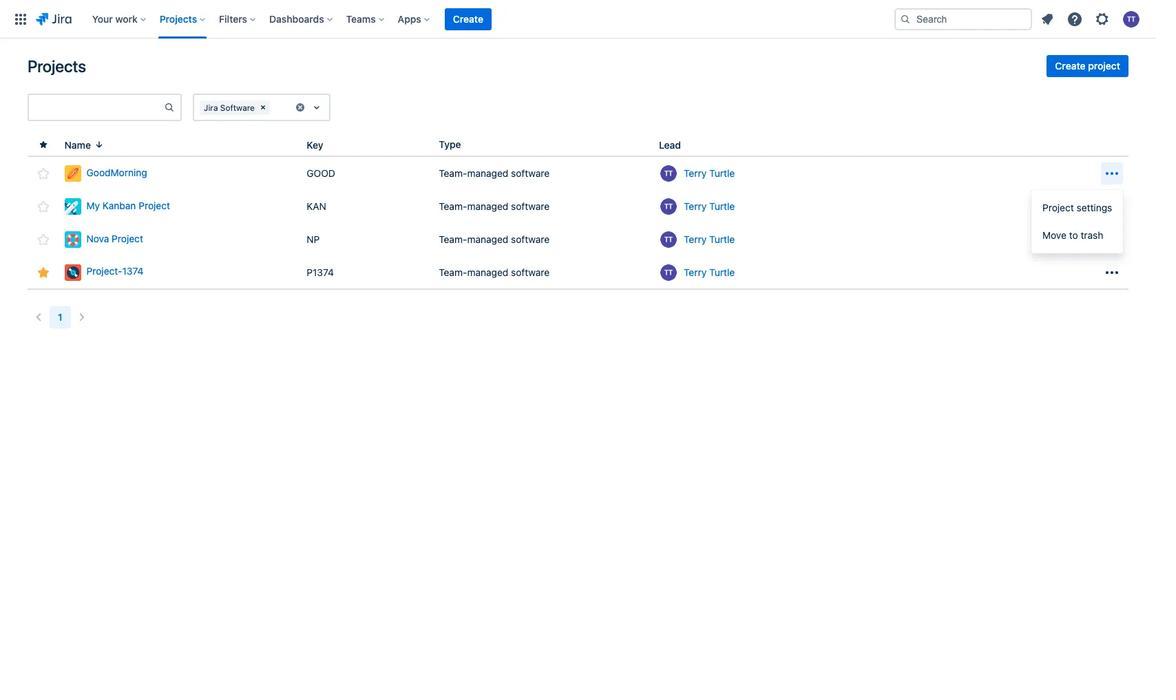 Task type: describe. For each thing, give the bounding box(es) containing it.
project settings
[[1043, 202, 1113, 214]]

dashboards button
[[265, 8, 338, 30]]

software
[[220, 102, 255, 113]]

settings image
[[1095, 11, 1111, 27]]

software for p1374
[[511, 266, 550, 278]]

team- for np
[[439, 234, 467, 245]]

terry turtle for np
[[684, 234, 735, 245]]

software for np
[[511, 234, 550, 245]]

terry for p1374
[[684, 266, 707, 278]]

team-managed software for np
[[439, 234, 550, 245]]

terry turtle link for np
[[684, 233, 735, 247]]

clear image
[[295, 102, 306, 113]]

p1374
[[307, 266, 334, 278]]

team- for p1374
[[439, 266, 467, 278]]

create button
[[445, 8, 492, 30]]

terry turtle link for kan
[[684, 200, 735, 214]]

filters button
[[215, 8, 261, 30]]

terry turtle link for good
[[684, 167, 735, 181]]

star goodmorning image
[[35, 165, 52, 182]]

lead button
[[654, 137, 698, 152]]

my kanban project
[[87, 200, 170, 211]]

move
[[1043, 229, 1067, 241]]

your profile and settings image
[[1124, 11, 1140, 27]]

project settings link
[[1032, 194, 1124, 222]]

create for create
[[453, 13, 484, 24]]

managed for kan
[[467, 200, 509, 212]]

star nova project image
[[35, 231, 52, 248]]

terry for kan
[[684, 200, 707, 212]]

turtle for p1374
[[710, 266, 735, 278]]

name
[[64, 139, 91, 151]]

project right nova
[[112, 233, 143, 244]]

name button
[[59, 137, 110, 152]]

filters
[[219, 13, 247, 24]]

to
[[1070, 229, 1079, 241]]

goodmorning
[[87, 167, 147, 178]]

1374
[[122, 265, 144, 277]]

project-1374
[[87, 265, 144, 277]]

dashboards
[[269, 13, 324, 24]]

turtle for kan
[[710, 200, 735, 212]]

np
[[307, 234, 320, 245]]

help image
[[1067, 11, 1084, 27]]

work
[[115, 13, 138, 24]]

terry turtle for p1374
[[684, 266, 735, 278]]

create project
[[1056, 60, 1121, 72]]

1
[[58, 311, 62, 323]]

settings
[[1077, 202, 1113, 214]]

notifications image
[[1040, 11, 1056, 27]]

project-
[[87, 265, 122, 277]]

trash
[[1081, 229, 1104, 241]]

group containing project settings
[[1032, 190, 1124, 254]]

kanban
[[103, 200, 136, 211]]

move to trash button
[[1032, 222, 1124, 249]]

teams
[[346, 13, 376, 24]]

project
[[1089, 60, 1121, 72]]

apps
[[398, 13, 422, 24]]

software for kan
[[511, 200, 550, 212]]



Task type: vqa. For each thing, say whether or not it's contained in the screenshot.
right issue
no



Task type: locate. For each thing, give the bounding box(es) containing it.
create for create project
[[1056, 60, 1086, 72]]

my kanban project link
[[64, 198, 296, 215]]

2 team- from the top
[[439, 200, 467, 212]]

more image up 'settings'
[[1104, 165, 1121, 182]]

next image
[[73, 309, 90, 326]]

your work button
[[88, 8, 151, 30]]

1 turtle from the top
[[710, 167, 735, 179]]

your work
[[92, 13, 138, 24]]

goodmorning link
[[64, 165, 296, 182]]

2 terry turtle link from the top
[[684, 200, 735, 214]]

2 turtle from the top
[[710, 200, 735, 212]]

banner
[[0, 0, 1157, 39]]

team-managed software for kan
[[439, 200, 550, 212]]

Search field
[[895, 8, 1033, 30]]

3 team- from the top
[[439, 234, 467, 245]]

1 button
[[50, 307, 71, 329]]

2 more image from the top
[[1104, 264, 1121, 281]]

1 team-managed software from the top
[[439, 167, 550, 179]]

1 horizontal spatial projects
[[160, 13, 197, 24]]

team- for good
[[439, 167, 467, 179]]

terry turtle link
[[684, 167, 735, 181], [684, 200, 735, 214], [684, 233, 735, 247], [684, 266, 735, 279]]

team-managed software for good
[[439, 167, 550, 179]]

good
[[307, 167, 336, 179]]

3 team-managed software from the top
[[439, 234, 550, 245]]

jira software
[[204, 102, 255, 113]]

1 vertical spatial more image
[[1104, 264, 1121, 281]]

1 more image from the top
[[1104, 165, 1121, 182]]

kan
[[307, 200, 327, 212]]

0 horizontal spatial projects
[[28, 56, 86, 76]]

apps button
[[394, 8, 435, 30]]

1 terry turtle from the top
[[684, 167, 735, 179]]

project up move
[[1043, 202, 1075, 214]]

0 vertical spatial more image
[[1104, 165, 1121, 182]]

managed for p1374
[[467, 266, 509, 278]]

turtle for good
[[710, 167, 735, 179]]

team-managed software for p1374
[[439, 266, 550, 278]]

create left project at the right
[[1056, 60, 1086, 72]]

star my kanban project image
[[35, 198, 52, 215]]

1 terry turtle link from the top
[[684, 167, 735, 181]]

2 managed from the top
[[467, 200, 509, 212]]

software for good
[[511, 167, 550, 179]]

type
[[439, 138, 461, 150]]

more image
[[1104, 165, 1121, 182], [1104, 264, 1121, 281]]

0 vertical spatial projects
[[160, 13, 197, 24]]

1 managed from the top
[[467, 167, 509, 179]]

1 vertical spatial projects
[[28, 56, 86, 76]]

nova
[[87, 233, 109, 244]]

terry for good
[[684, 167, 707, 179]]

2 software from the top
[[511, 200, 550, 212]]

projects
[[160, 13, 197, 24], [28, 56, 86, 76]]

project inside group
[[1043, 202, 1075, 214]]

3 terry from the top
[[684, 234, 707, 245]]

team-
[[439, 167, 467, 179], [439, 200, 467, 212], [439, 234, 467, 245], [439, 266, 467, 278]]

3 software from the top
[[511, 234, 550, 245]]

terry turtle link for p1374
[[684, 266, 735, 279]]

open image
[[309, 99, 325, 116]]

create
[[453, 13, 484, 24], [1056, 60, 1086, 72]]

1 team- from the top
[[439, 167, 467, 179]]

primary element
[[8, 0, 895, 38]]

turtle for np
[[710, 234, 735, 245]]

clear image
[[258, 102, 269, 113]]

projects inside popup button
[[160, 13, 197, 24]]

1 terry from the top
[[684, 167, 707, 179]]

3 terry turtle from the top
[[684, 234, 735, 245]]

projects down appswitcher icon
[[28, 56, 86, 76]]

create inside primary element
[[453, 13, 484, 24]]

create right "apps" dropdown button
[[453, 13, 484, 24]]

group
[[1032, 190, 1124, 254]]

projects button
[[156, 8, 211, 30]]

2 terry from the top
[[684, 200, 707, 212]]

1 vertical spatial create
[[1056, 60, 1086, 72]]

terry turtle for kan
[[684, 200, 735, 212]]

4 managed from the top
[[467, 266, 509, 278]]

create project button
[[1048, 55, 1129, 77]]

key
[[307, 139, 324, 151]]

software
[[511, 167, 550, 179], [511, 200, 550, 212], [511, 234, 550, 245], [511, 266, 550, 278]]

projects right work
[[160, 13, 197, 24]]

banner containing your work
[[0, 0, 1157, 39]]

terry turtle
[[684, 167, 735, 179], [684, 200, 735, 212], [684, 234, 735, 245], [684, 266, 735, 278]]

previous image
[[30, 309, 47, 326]]

team- for kan
[[439, 200, 467, 212]]

more image down move to trash button
[[1104, 264, 1121, 281]]

None text field
[[273, 101, 275, 114]]

terry turtle for good
[[684, 167, 735, 179]]

appswitcher icon image
[[12, 11, 29, 27]]

star project-1374 image
[[35, 264, 52, 281]]

4 terry from the top
[[684, 266, 707, 278]]

my
[[87, 200, 100, 211]]

your
[[92, 13, 113, 24]]

2 team-managed software from the top
[[439, 200, 550, 212]]

project
[[139, 200, 170, 211], [1043, 202, 1075, 214], [112, 233, 143, 244]]

3 turtle from the top
[[710, 234, 735, 245]]

4 software from the top
[[511, 266, 550, 278]]

teams button
[[342, 8, 390, 30]]

4 turtle from the top
[[710, 266, 735, 278]]

managed for np
[[467, 234, 509, 245]]

jira image
[[36, 11, 71, 27], [36, 11, 71, 27]]

project-1374 link
[[64, 264, 296, 281]]

4 terry turtle link from the top
[[684, 266, 735, 279]]

2 terry turtle from the top
[[684, 200, 735, 212]]

jira
[[204, 102, 218, 113]]

managed
[[467, 167, 509, 179], [467, 200, 509, 212], [467, 234, 509, 245], [467, 266, 509, 278]]

4 terry turtle from the top
[[684, 266, 735, 278]]

nova project link
[[64, 231, 296, 248]]

terry for np
[[684, 234, 707, 245]]

0 vertical spatial create
[[453, 13, 484, 24]]

4 team-managed software from the top
[[439, 266, 550, 278]]

team-managed software
[[439, 167, 550, 179], [439, 200, 550, 212], [439, 234, 550, 245], [439, 266, 550, 278]]

search image
[[901, 13, 912, 24]]

1 horizontal spatial create
[[1056, 60, 1086, 72]]

3 terry turtle link from the top
[[684, 233, 735, 247]]

move to trash
[[1043, 229, 1104, 241]]

managed for good
[[467, 167, 509, 179]]

4 team- from the top
[[439, 266, 467, 278]]

turtle
[[710, 167, 735, 179], [710, 200, 735, 212], [710, 234, 735, 245], [710, 266, 735, 278]]

1 software from the top
[[511, 167, 550, 179]]

terry
[[684, 167, 707, 179], [684, 200, 707, 212], [684, 234, 707, 245], [684, 266, 707, 278]]

project right kanban
[[139, 200, 170, 211]]

3 managed from the top
[[467, 234, 509, 245]]

nova project
[[87, 233, 143, 244]]

0 horizontal spatial create
[[453, 13, 484, 24]]

None text field
[[29, 98, 164, 117]]

lead
[[659, 139, 681, 151]]

key button
[[301, 137, 340, 152]]



